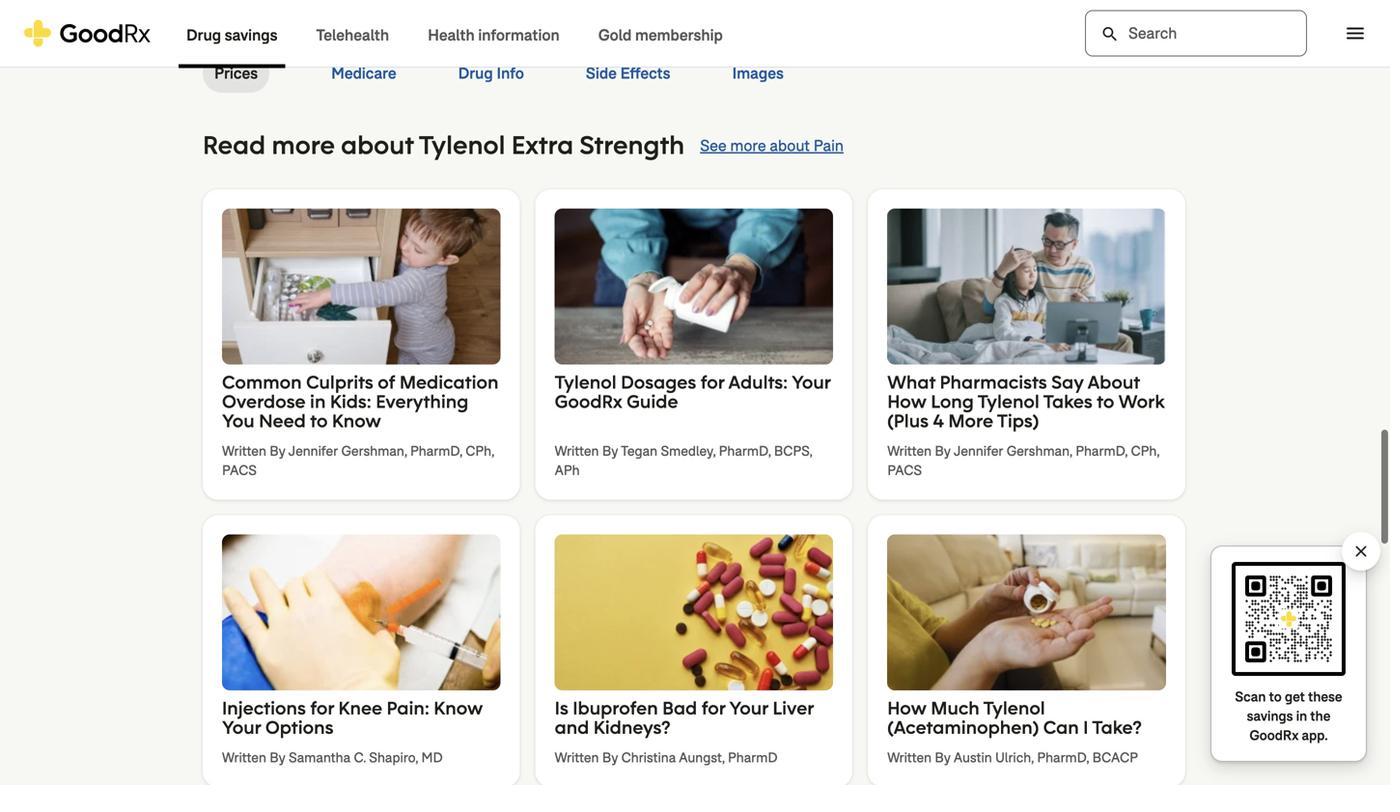 Task type: vqa. For each thing, say whether or not it's contained in the screenshot.


Task type: locate. For each thing, give the bounding box(es) containing it.
common culprits of medication overdose in kids: everything you need to know
[[222, 371, 499, 432]]

1 horizontal spatial savings
[[1248, 708, 1294, 725]]

by
[[270, 442, 286, 460], [603, 442, 618, 460], [935, 442, 951, 460], [270, 749, 286, 767], [603, 749, 618, 767], [935, 749, 951, 767]]

in left the
[[1297, 708, 1308, 725]]

tylenol inside how much tylenol (acetaminophen) can i take?
[[984, 697, 1046, 720]]

1 vertical spatial how
[[888, 697, 927, 720]]

0 horizontal spatial to
[[310, 409, 328, 432]]

2 pacs from the left
[[888, 462, 923, 480]]

to right need
[[310, 409, 328, 432]]

know inside injections for knee pain: know your options
[[434, 697, 483, 720]]

1 written by jennifer gershman, pharmd, cph, pacs from the left
[[222, 442, 494, 480]]

0 vertical spatial savings
[[225, 25, 278, 45]]

of
[[378, 371, 395, 394]]

more inside see more about pain link
[[731, 136, 767, 156]]

for left the adults:
[[701, 371, 725, 394]]

1 gershman, from the left
[[341, 442, 407, 460]]

2 jennifer from the left
[[954, 442, 1004, 460]]

pacs down '(plus' at the right bottom of the page
[[888, 462, 923, 480]]

kids:
[[330, 390, 372, 413]]

written up aph
[[555, 442, 599, 460]]

about left pain on the right top
[[770, 136, 810, 156]]

0 vertical spatial know
[[332, 409, 381, 432]]

0 vertical spatial goodrx
[[555, 390, 623, 413]]

takes
[[1044, 390, 1093, 413]]

gershman,
[[341, 442, 407, 460], [1007, 442, 1073, 460]]

prices
[[214, 63, 258, 84]]

1 horizontal spatial written by jennifer gershman, pharmd, cph, pacs
[[888, 442, 1160, 480]]

gershman, for kids:
[[341, 442, 407, 460]]

ulrich,
[[996, 749, 1034, 767]]

pharmd, down 'takes'
[[1076, 442, 1128, 460]]

more for read
[[272, 128, 335, 161]]

by down 4
[[935, 442, 951, 460]]

more right see
[[731, 136, 767, 156]]

drug left info
[[458, 63, 493, 84]]

1 pacs from the left
[[222, 462, 257, 480]]

for inside tylenol dosages for adults: your goodrx guide
[[701, 371, 725, 394]]

gershman, down common culprits of medication overdose in kids: everything you need to know
[[341, 442, 407, 460]]

health
[[428, 25, 475, 45]]

written by jennifer gershman, pharmd, cph, pacs for tylenol
[[888, 442, 1160, 480]]

written for injections for knee pain: know your options
[[222, 749, 266, 767]]

cph, down medication
[[466, 442, 494, 460]]

0 horizontal spatial more
[[272, 128, 335, 161]]

1 vertical spatial savings
[[1248, 708, 1294, 725]]

tylenol right long
[[978, 390, 1040, 413]]

cph,
[[466, 442, 494, 460], [1132, 442, 1160, 460]]

1 vertical spatial drug
[[458, 63, 493, 84]]

pharmd,
[[411, 442, 463, 460], [719, 442, 771, 460], [1076, 442, 1128, 460], [1038, 749, 1090, 767]]

images link
[[733, 54, 784, 93]]

pharmd, down everything at left
[[411, 442, 463, 460]]

1 horizontal spatial jennifer
[[954, 442, 1004, 460]]

aungst,
[[679, 749, 725, 767]]

image from article, tylenol dosages for adults: your goodrx guide image
[[555, 209, 834, 365]]

0 horizontal spatial written by jennifer gershman, pharmd, cph, pacs
[[222, 442, 494, 480]]

0 horizontal spatial goodrx
[[555, 390, 623, 413]]

your inside is ibuprofen bad for your liver and kidneys?
[[730, 697, 769, 720]]

0 vertical spatial drug
[[186, 25, 221, 45]]

menu button
[[1335, 12, 1377, 55]]

drug
[[186, 25, 221, 45], [458, 63, 493, 84]]

about down medicare
[[341, 128, 414, 161]]

0 horizontal spatial cph,
[[466, 442, 494, 460]]

to left work
[[1097, 390, 1115, 413]]

how left 4
[[888, 390, 927, 413]]

work
[[1119, 390, 1165, 413]]

pain
[[814, 136, 844, 156]]

0 horizontal spatial pacs
[[222, 462, 257, 480]]

0 horizontal spatial your
[[222, 716, 261, 739]]

bcacp
[[1093, 749, 1139, 767]]

1 how from the top
[[888, 390, 927, 413]]

image from article, how much tylenol (acetaminophen) can i take? image
[[888, 535, 1167, 691]]

samantha
[[289, 749, 351, 767]]

tylenol left guide
[[555, 371, 617, 394]]

info
[[497, 63, 524, 84]]

by left austin
[[935, 749, 951, 767]]

1 jennifer from the left
[[288, 442, 338, 460]]

gershman, for tylenol
[[1007, 442, 1073, 460]]

1 horizontal spatial drug
[[458, 63, 493, 84]]

by down kidneys?
[[603, 749, 618, 767]]

tylenol dosages for adults: your goodrx guide
[[555, 371, 831, 413]]

savings up prices link
[[225, 25, 278, 45]]

by for what
[[935, 442, 951, 460]]

written down injections
[[222, 749, 266, 767]]

written inside written by tegan smedley, pharmd, bcps, aph
[[555, 442, 599, 460]]

menu
[[1345, 22, 1368, 45]]

written by jennifer gershman, pharmd, cph, pacs down tips)
[[888, 442, 1160, 480]]

for
[[701, 371, 725, 394], [310, 697, 334, 720], [702, 697, 726, 720]]

to left the get
[[1270, 688, 1282, 706]]

1 vertical spatial in
[[1297, 708, 1308, 725]]

images
[[733, 63, 784, 84]]

1 horizontal spatial know
[[434, 697, 483, 720]]

cph, down work
[[1132, 442, 1160, 460]]

2 gershman, from the left
[[1007, 442, 1073, 460]]

(acetaminophen)
[[888, 716, 1040, 739]]

image from article, what pharmacists say about how long tylenol takes to work (plus 4 more tips) image
[[888, 209, 1167, 365]]

your left "options"
[[222, 716, 261, 739]]

your for adults:
[[792, 371, 831, 394]]

by down need
[[270, 442, 286, 460]]

goodrx left guide
[[555, 390, 623, 413]]

get
[[1286, 688, 1306, 706]]

1 horizontal spatial cph,
[[1132, 442, 1160, 460]]

about
[[341, 128, 414, 161], [770, 136, 810, 156]]

extra
[[512, 128, 574, 161]]

0 horizontal spatial know
[[332, 409, 381, 432]]

can
[[1044, 716, 1080, 739]]

to
[[1097, 390, 1115, 413], [310, 409, 328, 432], [1270, 688, 1282, 706]]

more
[[272, 128, 335, 161], [731, 136, 767, 156]]

1 horizontal spatial in
[[1297, 708, 1308, 725]]

pharmd, down can
[[1038, 749, 1090, 767]]

0 horizontal spatial drug
[[186, 25, 221, 45]]

goodrx yellow cross logo image
[[23, 20, 152, 47]]

by down "options"
[[270, 749, 286, 767]]

1 horizontal spatial more
[[731, 136, 767, 156]]

c.
[[354, 749, 366, 767]]

tylenol
[[419, 128, 506, 161], [555, 371, 617, 394], [978, 390, 1040, 413], [984, 697, 1046, 720]]

0 horizontal spatial savings
[[225, 25, 278, 45]]

in inside common culprits of medication overdose in kids: everything you need to know
[[310, 390, 326, 413]]

bad
[[663, 697, 698, 720]]

savings inside scan to get these savings in the goodrx app.
[[1248, 708, 1294, 725]]

jennifer for 4
[[954, 442, 1004, 460]]

side effects
[[586, 63, 671, 84]]

in left kids:
[[310, 390, 326, 413]]

1 horizontal spatial your
[[730, 697, 769, 720]]

1 horizontal spatial goodrx
[[1250, 727, 1299, 745]]

jennifer down need
[[288, 442, 338, 460]]

written for common culprits of medication overdose in kids: everything you need to know
[[222, 442, 266, 460]]

medicare
[[331, 63, 397, 84]]

jennifer for know
[[288, 442, 338, 460]]

your right the adults:
[[792, 371, 831, 394]]

for right bad
[[702, 697, 726, 720]]

by for is
[[603, 749, 618, 767]]

i
[[1084, 716, 1089, 739]]

savings
[[225, 25, 278, 45], [1248, 708, 1294, 725]]

0 vertical spatial how
[[888, 390, 927, 413]]

0 horizontal spatial about
[[341, 128, 414, 161]]

pacs
[[222, 462, 257, 480], [888, 462, 923, 480]]

how inside how much tylenol (acetaminophen) can i take?
[[888, 697, 927, 720]]

written for how much tylenol (acetaminophen) can i take?
[[888, 749, 932, 767]]

2 written by jennifer gershman, pharmd, cph, pacs from the left
[[888, 442, 1160, 480]]

for left the knee
[[310, 697, 334, 720]]

written down "and"
[[555, 749, 599, 767]]

2 how from the top
[[888, 697, 927, 720]]

drug up prices link
[[186, 25, 221, 45]]

how left much
[[888, 697, 927, 720]]

by left tegan
[[603, 442, 618, 460]]

guide
[[627, 390, 679, 413]]

information
[[478, 25, 560, 45]]

1 horizontal spatial gershman,
[[1007, 442, 1073, 460]]

written down '(plus' at the right bottom of the page
[[888, 442, 932, 460]]

your inside tylenol dosages for adults: your goodrx guide
[[792, 371, 831, 394]]

1 horizontal spatial about
[[770, 136, 810, 156]]

know down culprits
[[332, 409, 381, 432]]

pharmd, for adults:
[[719, 442, 771, 460]]

goodrx inside scan to get these savings in the goodrx app.
[[1250, 727, 1299, 745]]

what pharmacists say about how long tylenol takes to work (plus 4 more tips)
[[888, 371, 1165, 432]]

need
[[259, 409, 306, 432]]

in inside scan to get these savings in the goodrx app.
[[1297, 708, 1308, 725]]

pacs down you on the bottom of the page
[[222, 462, 257, 480]]

read
[[203, 128, 266, 161]]

search search field
[[1086, 10, 1308, 57]]

dialog
[[0, 0, 1391, 785]]

overdose
[[222, 390, 306, 413]]

for inside is ibuprofen bad for your liver and kidneys?
[[702, 697, 726, 720]]

0 horizontal spatial jennifer
[[288, 442, 338, 460]]

tylenol up the ulrich,
[[984, 697, 1046, 720]]

by for how
[[935, 749, 951, 767]]

know inside common culprits of medication overdose in kids: everything you need to know
[[332, 409, 381, 432]]

injections
[[222, 697, 306, 720]]

0 vertical spatial in
[[310, 390, 326, 413]]

written down (acetaminophen)
[[888, 749, 932, 767]]

0 horizontal spatial in
[[310, 390, 326, 413]]

savings down the scan
[[1248, 708, 1294, 725]]

2 horizontal spatial your
[[792, 371, 831, 394]]

by for common
[[270, 442, 286, 460]]

1 horizontal spatial pacs
[[888, 462, 923, 480]]

written down you on the bottom of the page
[[222, 442, 266, 460]]

know
[[332, 409, 381, 432], [434, 697, 483, 720]]

your left liver
[[730, 697, 769, 720]]

written by jennifer gershman, pharmd, cph, pacs down common culprits of medication overdose in kids: everything you need to know
[[222, 442, 494, 480]]

by inside written by tegan smedley, pharmd, bcps, aph
[[603, 442, 618, 460]]

tylenol inside what pharmacists say about how long tylenol takes to work (plus 4 more tips)
[[978, 390, 1040, 413]]

know right pain:
[[434, 697, 483, 720]]

pharmd, inside written by tegan smedley, pharmd, bcps, aph
[[719, 442, 771, 460]]

0 horizontal spatial gershman,
[[341, 442, 407, 460]]

your
[[792, 371, 831, 394], [730, 697, 769, 720], [222, 716, 261, 739]]

goodrx inside tylenol dosages for adults: your goodrx guide
[[555, 390, 623, 413]]

1 vertical spatial goodrx
[[1250, 727, 1299, 745]]

1 vertical spatial know
[[434, 697, 483, 720]]

side effects link
[[586, 54, 671, 93]]

in
[[310, 390, 326, 413], [1297, 708, 1308, 725]]

4
[[933, 409, 945, 432]]

image from article, common culprits of medication overdose in kids: everything you need to know image
[[222, 209, 501, 365]]

written by jennifer gershman, pharmd, cph, pacs
[[222, 442, 494, 480], [888, 442, 1160, 480]]

more for see
[[731, 136, 767, 156]]

2 cph, from the left
[[1132, 442, 1160, 460]]

the
[[1311, 708, 1331, 725]]

by for tylenol
[[603, 442, 618, 460]]

goodrx left app.
[[1250, 727, 1299, 745]]

more right the "read"
[[272, 128, 335, 161]]

image from article, injections for knee pain: know your options image
[[222, 535, 501, 691]]

written by austin ulrich, pharmd, bcacp
[[888, 749, 1139, 767]]

about for tylenol
[[341, 128, 414, 161]]

bcps,
[[775, 442, 813, 460]]

pacs for what pharmacists say about how long tylenol takes to work (plus 4 more tips)
[[888, 462, 923, 480]]

1 cph, from the left
[[466, 442, 494, 460]]

jennifer down more
[[954, 442, 1004, 460]]

pharmd, left bcps,
[[719, 442, 771, 460]]

1 horizontal spatial to
[[1097, 390, 1115, 413]]

gershman, down tips)
[[1007, 442, 1073, 460]]

goodrx
[[555, 390, 623, 413], [1250, 727, 1299, 745]]

2 horizontal spatial to
[[1270, 688, 1282, 706]]

take?
[[1093, 716, 1142, 739]]



Task type: describe. For each thing, give the bounding box(es) containing it.
drug info link
[[458, 54, 524, 93]]

prices link
[[203, 54, 270, 93]]

aph
[[555, 462, 580, 480]]

to inside common culprits of medication overdose in kids: everything you need to know
[[310, 409, 328, 432]]

written by jennifer gershman, pharmd, cph, pacs for kids:
[[222, 442, 494, 480]]

dosages
[[621, 371, 697, 394]]

membership
[[636, 25, 723, 45]]

gold
[[599, 25, 632, 45]]

to inside what pharmacists say about how long tylenol takes to work (plus 4 more tips)
[[1097, 390, 1115, 413]]

pharmacists
[[940, 371, 1048, 394]]

your for for
[[730, 697, 769, 720]]

(plus
[[888, 409, 929, 432]]

health information link
[[409, 0, 579, 68]]

christina
[[622, 749, 676, 767]]

long
[[931, 390, 974, 413]]

written by christina aungst, pharmd
[[555, 749, 778, 767]]

pharmd, for about
[[1076, 442, 1128, 460]]

pain:
[[387, 697, 430, 720]]

tips)
[[998, 409, 1040, 432]]

what
[[888, 371, 936, 394]]

austin
[[954, 749, 993, 767]]

to inside scan to get these savings in the goodrx app.
[[1270, 688, 1282, 706]]

in for the
[[1297, 708, 1308, 725]]

in for kids:
[[310, 390, 326, 413]]

injections for knee pain: know your options
[[222, 697, 483, 739]]

gold membership link
[[579, 0, 743, 68]]

by for injections
[[270, 749, 286, 767]]

written by tegan smedley, pharmd, bcps, aph
[[555, 442, 813, 480]]

tegan
[[621, 442, 658, 460]]

how inside what pharmacists say about how long tylenol takes to work (plus 4 more tips)
[[888, 390, 927, 413]]

scan
[[1236, 688, 1267, 706]]

tylenol down drug info
[[419, 128, 506, 161]]

these
[[1309, 688, 1343, 706]]

drug for drug info
[[458, 63, 493, 84]]

pharmd, for medication
[[411, 442, 463, 460]]

knee
[[339, 697, 383, 720]]

cph, for what pharmacists say about how long tylenol takes to work (plus 4 more tips)
[[1132, 442, 1160, 460]]

everything
[[376, 390, 469, 413]]

medication
[[400, 371, 499, 394]]

kidneys?
[[594, 716, 671, 739]]

strength
[[580, 128, 685, 161]]

is ibuprofen bad for your liver and kidneys?
[[555, 697, 814, 739]]

pharmd
[[728, 749, 778, 767]]

how much tylenol (acetaminophen) can i take?
[[888, 697, 1142, 739]]

app.
[[1303, 727, 1329, 745]]

shapiro,
[[369, 749, 418, 767]]

side
[[586, 63, 617, 84]]

say
[[1052, 371, 1084, 394]]

telehealth
[[316, 25, 389, 45]]

smedley,
[[661, 442, 716, 460]]

much
[[931, 697, 980, 720]]

Search text field
[[1086, 10, 1308, 57]]

options
[[265, 716, 334, 739]]

about for pain
[[770, 136, 810, 156]]

drug for drug savings
[[186, 25, 221, 45]]

scan to get these savings in the goodrx app.
[[1236, 688, 1343, 745]]

tylenol inside tylenol dosages for adults: your goodrx guide
[[555, 371, 617, 394]]

cph, for common culprits of medication overdose in kids: everything you need to know
[[466, 442, 494, 460]]

md
[[422, 749, 443, 767]]

health information
[[428, 25, 560, 45]]

common
[[222, 371, 302, 394]]

gold membership
[[599, 25, 723, 45]]

about
[[1088, 371, 1141, 394]]

written for tylenol dosages for adults: your goodrx guide
[[555, 442, 599, 460]]

drug info
[[458, 63, 524, 84]]

medicare link
[[331, 54, 397, 93]]

and
[[555, 716, 590, 739]]

drug savings link
[[167, 0, 297, 68]]

is
[[555, 697, 569, 720]]

more
[[949, 409, 994, 432]]

clear button
[[1352, 542, 1372, 561]]

see
[[701, 136, 727, 156]]

culprits
[[306, 371, 374, 394]]

written by samantha c. shapiro, md
[[222, 749, 443, 767]]

clear
[[1352, 542, 1372, 561]]

liver
[[773, 697, 814, 720]]

your inside injections for knee pain: know your options
[[222, 716, 261, 739]]

search
[[1101, 25, 1120, 44]]

pharmd, for (acetaminophen)
[[1038, 749, 1090, 767]]

for inside injections for knee pain: know your options
[[310, 697, 334, 720]]

written for what pharmacists say about how long tylenol takes to work (plus 4 more tips)
[[888, 442, 932, 460]]

adults:
[[729, 371, 788, 394]]

effects
[[621, 63, 671, 84]]

pacs for common culprits of medication overdose in kids: everything you need to know
[[222, 462, 257, 480]]

read more about tylenol extra strength
[[203, 128, 685, 161]]

ibuprofen
[[573, 697, 658, 720]]

written for is ibuprofen bad for your liver and kidneys?
[[555, 749, 599, 767]]

image from article, is ibuprofen bad for your liver and kidneys? image
[[555, 535, 834, 691]]

see more about pain link
[[701, 134, 844, 157]]

see more about pain
[[701, 136, 844, 156]]

you
[[222, 409, 255, 432]]

drug savings
[[186, 25, 278, 45]]

telehealth link
[[297, 0, 409, 68]]



